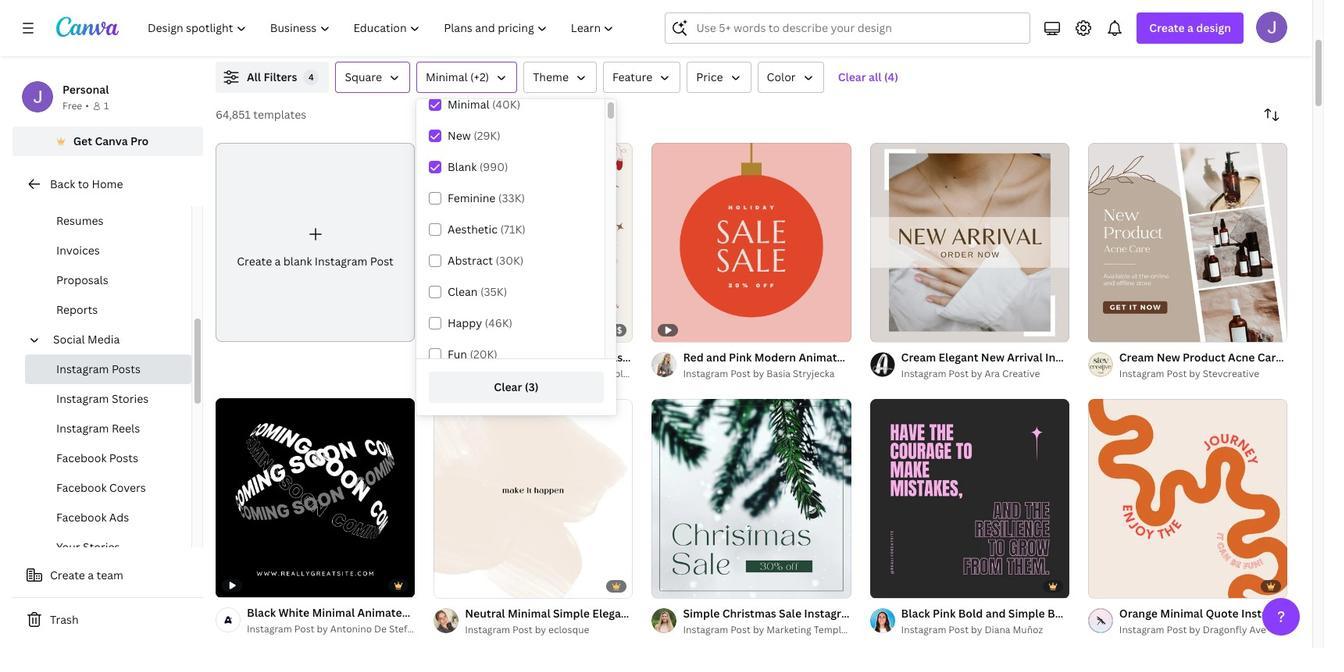 Task type: locate. For each thing, give the bounding box(es) containing it.
cream elegant new arrival instagram post image
[[870, 143, 1070, 342]]

cream left product
[[1120, 350, 1155, 365]]

theme
[[533, 70, 569, 84]]

covers
[[109, 481, 146, 495]]

3 quote from the left
[[1206, 607, 1239, 622]]

0 horizontal spatial co.
[[645, 367, 659, 381]]

jacob simon image
[[1257, 12, 1288, 43]]

2 horizontal spatial sale
[[897, 350, 920, 365]]

instagram post by antonino de stefano link
[[247, 622, 424, 638]]

1 vertical spatial marketing
[[767, 624, 812, 637]]

create for create a blank instagram post
[[237, 254, 272, 269]]

instagram stories link
[[25, 384, 191, 414]]

animated up de
[[358, 606, 409, 621]]

0 vertical spatial instagram post by marketing templates co. link
[[465, 367, 659, 382]]

1 vertical spatial templates
[[814, 624, 861, 637]]

pink inside black pink bold and simple business quote instagram post instagram post by diana muñoz
[[933, 607, 956, 622]]

back to home
[[50, 177, 123, 191]]

reports link
[[25, 295, 191, 325]]

muñoz
[[1013, 624, 1043, 637]]

black inside black white minimal animated coming soon instagram post instagram post by antonino de stefano
[[247, 606, 276, 621]]

1 simple from the left
[[553, 607, 590, 622]]

fun cute aesthetic christmas sale instagram post image
[[434, 143, 633, 342]]

1 horizontal spatial animated
[[799, 350, 851, 365]]

by inside the red and pink modern animated holiday sale instagram post instagram post by basia stryjecka
[[753, 367, 765, 381]]

1 vertical spatial facebook
[[56, 481, 107, 495]]

coming
[[412, 606, 453, 621]]

cream inside the cream new product acne care instagra instagram post by stevcreative
[[1120, 350, 1155, 365]]

0 horizontal spatial cream
[[902, 350, 936, 365]]

fun inside fun cute aesthetic christmas sale instagram post instagram post by marketing templates co.
[[465, 350, 485, 365]]

cream elegant new arrival instagram post link
[[902, 349, 1125, 367]]

1 horizontal spatial christmas
[[723, 607, 777, 622]]

and up diana
[[986, 607, 1006, 622]]

minimal
[[426, 70, 468, 84], [448, 97, 490, 112], [312, 606, 355, 621], [508, 607, 551, 622], [1161, 607, 1204, 622]]

minimal up instagram post by dragonfly ave link
[[1161, 607, 1204, 622]]

personal
[[63, 82, 109, 97]]

simple christmas sale instagram post image
[[652, 400, 852, 599]]

a left design
[[1188, 20, 1194, 35]]

sale
[[626, 350, 648, 365], [897, 350, 920, 365], [779, 607, 802, 622]]

back
[[50, 177, 75, 191]]

1 vertical spatial animated
[[358, 606, 409, 621]]

quote inside black pink bold and simple business quote instagram post instagram post by diana muñoz
[[1098, 607, 1131, 622]]

0 vertical spatial facebook
[[56, 451, 107, 466]]

theme button
[[524, 62, 597, 93]]

neutral minimal simple elegant quote instagram post link
[[465, 606, 750, 623]]

2 vertical spatial facebook
[[56, 510, 107, 525]]

facebook down instagram reels
[[56, 451, 107, 466]]

0 horizontal spatial aesthetic
[[448, 222, 498, 237]]

0 horizontal spatial templates
[[596, 367, 642, 381]]

social media link
[[47, 325, 182, 355]]

templates down simple christmas sale instagram post "link" on the bottom right of the page
[[814, 624, 861, 637]]

0 horizontal spatial clear
[[494, 380, 522, 395]]

sale inside simple christmas sale instagram post instagram post by marketing templates co.
[[779, 607, 802, 622]]

marketing down fun cute aesthetic christmas sale instagram post link
[[549, 367, 594, 381]]

0 horizontal spatial black
[[247, 606, 276, 621]]

all filters
[[247, 70, 297, 84]]

pink
[[729, 350, 752, 365], [933, 607, 956, 622]]

2 horizontal spatial create
[[1150, 20, 1185, 35]]

pink up instagram post by basia stryjecka link
[[729, 350, 752, 365]]

0 horizontal spatial marketing
[[549, 367, 594, 381]]

(3)
[[525, 380, 539, 395]]

black inside black pink bold and simple business quote instagram post instagram post by diana muñoz
[[902, 607, 931, 622]]

1 horizontal spatial black
[[902, 607, 931, 622]]

posts down reels
[[109, 451, 138, 466]]

0 vertical spatial animated
[[799, 350, 851, 365]]

back to home link
[[13, 169, 203, 200]]

1 vertical spatial stories
[[83, 540, 120, 555]]

simple
[[553, 607, 590, 622], [683, 607, 720, 622], [1009, 607, 1045, 622]]

clear left (3)
[[494, 380, 522, 395]]

3 facebook from the top
[[56, 510, 107, 525]]

2 horizontal spatial quote
[[1206, 607, 1239, 622]]

•
[[85, 99, 89, 113]]

1 vertical spatial christmas
[[723, 607, 777, 622]]

0 horizontal spatial instagram post by marketing templates co. link
[[465, 367, 659, 382]]

a for design
[[1188, 20, 1194, 35]]

2 facebook from the top
[[56, 481, 107, 495]]

new left the (29k) at the left of the page
[[448, 128, 471, 143]]

1 horizontal spatial sale
[[779, 607, 802, 622]]

home
[[92, 177, 123, 191]]

facebook ads
[[56, 510, 129, 525]]

1 vertical spatial aesthetic
[[515, 350, 566, 365]]

stories up reels
[[112, 392, 149, 406]]

sale inside fun cute aesthetic christmas sale instagram post instagram post by marketing templates co.
[[626, 350, 648, 365]]

quote inside orange minimal quote instagram post instagram post by dragonfly ave
[[1206, 607, 1239, 622]]

red and pink modern animated holiday sale instagram post link
[[683, 349, 1002, 367]]

1 horizontal spatial pink
[[933, 607, 956, 622]]

marketing down simple christmas sale instagram post "link" on the bottom right of the page
[[767, 624, 812, 637]]

2 simple from the left
[[683, 607, 720, 622]]

black pink bold and simple business quote instagram post image
[[870, 400, 1070, 599]]

clear inside button
[[494, 380, 522, 395]]

color button
[[758, 62, 824, 93]]

1 horizontal spatial templates
[[814, 624, 861, 637]]

neutral minimal simple elegant quote instagram post instagram post by eclosque
[[465, 607, 750, 637]]

facebook covers
[[56, 481, 146, 495]]

0 vertical spatial clear
[[838, 70, 866, 84]]

your stories link
[[25, 533, 191, 563]]

1 vertical spatial instagram post by marketing templates co. link
[[683, 623, 878, 639]]

2 vertical spatial a
[[88, 568, 94, 583]]

1 vertical spatial elegant
[[593, 607, 633, 622]]

pink inside the red and pink modern animated holiday sale instagram post instagram post by basia stryjecka
[[729, 350, 752, 365]]

facebook posts
[[56, 451, 138, 466]]

1 horizontal spatial instagram post by marketing templates co. link
[[683, 623, 878, 639]]

create left design
[[1150, 20, 1185, 35]]

(29k)
[[474, 128, 501, 143]]

facebook covers link
[[25, 474, 191, 503]]

create left blank
[[237, 254, 272, 269]]

0 vertical spatial christmas
[[569, 350, 623, 365]]

acne
[[1229, 350, 1255, 365]]

black left white
[[247, 606, 276, 621]]

neutral minimal simple elegant quote instagram post image
[[434, 400, 633, 599]]

pink left the bold
[[933, 607, 956, 622]]

instagram
[[315, 254, 368, 269], [651, 350, 704, 365], [922, 350, 976, 365], [1046, 350, 1099, 365], [56, 362, 109, 377], [465, 367, 510, 381], [683, 367, 729, 381], [902, 367, 947, 381], [1120, 367, 1165, 381], [56, 392, 109, 406], [56, 421, 109, 436], [485, 606, 538, 621], [671, 607, 724, 622], [804, 607, 858, 622], [1133, 607, 1187, 622], [1242, 607, 1295, 622], [247, 623, 292, 636], [465, 624, 510, 637], [683, 624, 729, 637], [902, 624, 947, 637], [1120, 624, 1165, 637]]

instagram post by basia stryjecka link
[[683, 367, 852, 382]]

cream for cream new product acne care instagra
[[1120, 350, 1155, 365]]

posts down social media link
[[112, 362, 141, 377]]

basia
[[767, 367, 791, 381]]

christmas inside simple christmas sale instagram post instagram post by marketing templates co.
[[723, 607, 777, 622]]

minimal inside black white minimal animated coming soon instagram post instagram post by antonino de stefano
[[312, 606, 355, 621]]

minimal left "(+2)"
[[426, 70, 468, 84]]

cream new product acne care instagram post image
[[1088, 143, 1288, 342]]

fun cute aesthetic christmas sale instagram post instagram post by marketing templates co.
[[465, 350, 730, 381]]

a inside 'create a design' dropdown button
[[1188, 20, 1194, 35]]

0 vertical spatial aesthetic
[[448, 222, 498, 237]]

elegant up instagram post by eclosque link
[[593, 607, 633, 622]]

1 horizontal spatial quote
[[1098, 607, 1131, 622]]

cream
[[902, 350, 936, 365], [1120, 350, 1155, 365]]

1 horizontal spatial marketing
[[767, 624, 812, 637]]

1 vertical spatial a
[[275, 254, 281, 269]]

business
[[1048, 607, 1095, 622]]

ads
[[109, 510, 129, 525]]

0 horizontal spatial elegant
[[593, 607, 633, 622]]

0 vertical spatial stories
[[112, 392, 149, 406]]

blank
[[284, 254, 312, 269]]

post inside the cream new product acne care instagra instagram post by stevcreative
[[1167, 367, 1187, 381]]

2 horizontal spatial new
[[1157, 350, 1181, 365]]

dragonfly
[[1203, 624, 1248, 637]]

create inside button
[[50, 568, 85, 583]]

a for team
[[88, 568, 94, 583]]

0 vertical spatial elegant
[[939, 350, 979, 365]]

aesthetic up (3)
[[515, 350, 566, 365]]

stryjecka
[[793, 367, 835, 381]]

minimal up instagram post by eclosque link
[[508, 607, 551, 622]]

minimal down the minimal (+2) button
[[448, 97, 490, 112]]

stories for instagram stories
[[112, 392, 149, 406]]

and right 'red'
[[706, 350, 727, 365]]

a
[[1188, 20, 1194, 35], [275, 254, 281, 269], [88, 568, 94, 583]]

animated inside black white minimal animated coming soon instagram post instagram post by antonino de stefano
[[358, 606, 409, 621]]

minimal up instagram post by antonino de stefano link
[[312, 606, 355, 621]]

1 cream from the left
[[902, 350, 936, 365]]

new left product
[[1157, 350, 1181, 365]]

animated up stryjecka
[[799, 350, 851, 365]]

facebook ads link
[[25, 503, 191, 533]]

0 horizontal spatial quote
[[635, 607, 668, 622]]

elegant inside "neutral minimal simple elegant quote instagram post instagram post by eclosque"
[[593, 607, 633, 622]]

2 quote from the left
[[1098, 607, 1131, 622]]

0 vertical spatial and
[[706, 350, 727, 365]]

1 vertical spatial clear
[[494, 380, 522, 395]]

1 horizontal spatial a
[[275, 254, 281, 269]]

diana
[[985, 624, 1011, 637]]

0 vertical spatial create
[[1150, 20, 1185, 35]]

new up ara
[[981, 350, 1005, 365]]

fun (20k)
[[448, 347, 498, 362]]

0 horizontal spatial animated
[[358, 606, 409, 621]]

2 cream from the left
[[1120, 350, 1155, 365]]

holiday
[[853, 350, 895, 365]]

instagram post by marketing templates co. link
[[465, 367, 659, 382], [683, 623, 878, 639]]

create inside dropdown button
[[1150, 20, 1185, 35]]

clear left all
[[838, 70, 866, 84]]

elegant up instagram post by ara creative link
[[939, 350, 979, 365]]

clear inside button
[[838, 70, 866, 84]]

instagram reels link
[[25, 414, 191, 444]]

facebook
[[56, 451, 107, 466], [56, 481, 107, 495], [56, 510, 107, 525]]

Search search field
[[697, 13, 1021, 43]]

cream elegant new arrival instagram post instagram post by ara creative
[[902, 350, 1125, 381]]

get
[[73, 134, 92, 148]]

create down your
[[50, 568, 85, 583]]

1 horizontal spatial co.
[[863, 624, 878, 637]]

minimal inside button
[[426, 70, 468, 84]]

1 horizontal spatial cream
[[1120, 350, 1155, 365]]

0 horizontal spatial pink
[[729, 350, 752, 365]]

aesthetic down feminine
[[448, 222, 498, 237]]

a inside "create a team" button
[[88, 568, 94, 583]]

by inside black white minimal animated coming soon instagram post instagram post by antonino de stefano
[[317, 623, 328, 636]]

1 horizontal spatial aesthetic
[[515, 350, 566, 365]]

1 horizontal spatial clear
[[838, 70, 866, 84]]

0 horizontal spatial create
[[50, 568, 85, 583]]

fun left (20k)
[[448, 347, 467, 362]]

cream right holiday
[[902, 350, 936, 365]]

Sort by button
[[1257, 99, 1288, 131]]

social
[[53, 332, 85, 347]]

0 vertical spatial posts
[[112, 362, 141, 377]]

new (29k)
[[448, 128, 501, 143]]

2 horizontal spatial simple
[[1009, 607, 1045, 622]]

black
[[247, 606, 276, 621], [902, 607, 931, 622]]

posts inside facebook posts link
[[109, 451, 138, 466]]

1 horizontal spatial and
[[986, 607, 1006, 622]]

create a blank instagram post element
[[216, 143, 415, 342]]

creative
[[1003, 367, 1041, 381]]

abstract (30k)
[[448, 253, 524, 268]]

1 vertical spatial pink
[[933, 607, 956, 622]]

1 vertical spatial and
[[986, 607, 1006, 622]]

0 horizontal spatial sale
[[626, 350, 648, 365]]

elegant
[[939, 350, 979, 365], [593, 607, 633, 622]]

0 horizontal spatial new
[[448, 128, 471, 143]]

0 horizontal spatial a
[[88, 568, 94, 583]]

a left blank
[[275, 254, 281, 269]]

0 horizontal spatial simple
[[553, 607, 590, 622]]

templates down fun cute aesthetic christmas sale instagram post link
[[596, 367, 642, 381]]

cream inside cream elegant new arrival instagram post instagram post by ara creative
[[902, 350, 936, 365]]

1 vertical spatial posts
[[109, 451, 138, 466]]

instagram stories
[[56, 392, 149, 406]]

stories up "create a team" button
[[83, 540, 120, 555]]

0 vertical spatial a
[[1188, 20, 1194, 35]]

facebook up your stories
[[56, 510, 107, 525]]

create a team
[[50, 568, 123, 583]]

co.
[[645, 367, 659, 381], [863, 624, 878, 637]]

fun left cute
[[465, 350, 485, 365]]

trash link
[[13, 605, 203, 636]]

create
[[1150, 20, 1185, 35], [237, 254, 272, 269], [50, 568, 85, 583]]

clear
[[838, 70, 866, 84], [494, 380, 522, 395]]

facebook up facebook ads
[[56, 481, 107, 495]]

a left team
[[88, 568, 94, 583]]

1 horizontal spatial simple
[[683, 607, 720, 622]]

clear for clear all (4)
[[838, 70, 866, 84]]

0 vertical spatial pink
[[729, 350, 752, 365]]

0 vertical spatial templates
[[596, 367, 642, 381]]

1 horizontal spatial elegant
[[939, 350, 979, 365]]

black left the bold
[[902, 607, 931, 622]]

(33k)
[[498, 191, 525, 206]]

black for black pink bold and simple business quote instagram post
[[902, 607, 931, 622]]

1 horizontal spatial new
[[981, 350, 1005, 365]]

create a team button
[[13, 560, 203, 592]]

1 vertical spatial co.
[[863, 624, 878, 637]]

price button
[[687, 62, 751, 93]]

2 vertical spatial create
[[50, 568, 85, 583]]

0 horizontal spatial and
[[706, 350, 727, 365]]

0 horizontal spatial christmas
[[569, 350, 623, 365]]

cream new product acne care instagra link
[[1120, 349, 1325, 367]]

black pink bold and simple business quote instagram post link
[[902, 606, 1213, 623]]

stories for your stories
[[83, 540, 120, 555]]

a inside create a blank instagram post element
[[275, 254, 281, 269]]

1 quote from the left
[[635, 607, 668, 622]]

simple inside black pink bold and simple business quote instagram post instagram post by diana muñoz
[[1009, 607, 1045, 622]]

None search field
[[665, 13, 1031, 44]]

2 horizontal spatial a
[[1188, 20, 1194, 35]]

your
[[56, 540, 80, 555]]

new inside the cream new product acne care instagra instagram post by stevcreative
[[1157, 350, 1181, 365]]

instagram post by marketing templates co. link for sale
[[683, 623, 878, 639]]

post
[[370, 254, 394, 269], [707, 350, 730, 365], [978, 350, 1002, 365], [1102, 350, 1125, 365], [513, 367, 533, 381], [731, 367, 751, 381], [949, 367, 969, 381], [1167, 367, 1187, 381], [541, 606, 565, 621], [727, 607, 750, 622], [861, 607, 884, 622], [1189, 607, 1213, 622], [1298, 607, 1321, 622], [294, 623, 315, 636], [513, 624, 533, 637], [731, 624, 751, 637], [949, 624, 969, 637], [1167, 624, 1187, 637]]

(71k)
[[501, 222, 526, 237]]

3 simple from the left
[[1009, 607, 1045, 622]]

1 horizontal spatial create
[[237, 254, 272, 269]]

1 facebook from the top
[[56, 451, 107, 466]]

1 vertical spatial create
[[237, 254, 272, 269]]

(990)
[[480, 159, 508, 174]]

0 vertical spatial marketing
[[549, 367, 594, 381]]

free
[[63, 99, 82, 113]]

instagram post by dragonfly ave link
[[1120, 623, 1288, 639]]

0 vertical spatial co.
[[645, 367, 659, 381]]



Task type: describe. For each thing, give the bounding box(es) containing it.
product
[[1183, 350, 1226, 365]]

instagram post by stevcreative link
[[1120, 367, 1288, 382]]

and inside the red and pink modern animated holiday sale instagram post instagram post by basia stryjecka
[[706, 350, 727, 365]]

simple christmas sale instagram post link
[[683, 606, 884, 623]]

feminine
[[448, 191, 496, 206]]

by inside "neutral minimal simple elegant quote instagram post instagram post by eclosque"
[[535, 624, 546, 637]]

co. inside simple christmas sale instagram post instagram post by marketing templates co.
[[863, 624, 878, 637]]

bold
[[959, 607, 983, 622]]

templates inside fun cute aesthetic christmas sale instagram post instagram post by marketing templates co.
[[596, 367, 642, 381]]

clear (3) button
[[429, 372, 604, 403]]

quote inside "neutral minimal simple elegant quote instagram post instagram post by eclosque"
[[635, 607, 668, 622]]

black white minimal animated coming soon instagram post instagram post by antonino de stefano
[[247, 606, 565, 636]]

black for black white minimal animated coming soon instagram post
[[247, 606, 276, 621]]

pro
[[130, 134, 149, 148]]

instagram posts
[[56, 362, 141, 377]]

arrival
[[1008, 350, 1043, 365]]

templates inside simple christmas sale instagram post instagram post by marketing templates co.
[[814, 624, 861, 637]]

invoices link
[[25, 236, 191, 266]]

co. inside fun cute aesthetic christmas sale instagram post instagram post by marketing templates co.
[[645, 367, 659, 381]]

clean
[[448, 284, 478, 299]]

clear (3)
[[494, 380, 539, 395]]

neutral
[[465, 607, 505, 622]]

create for create a team
[[50, 568, 85, 583]]

facebook for facebook covers
[[56, 481, 107, 495]]

marketing inside fun cute aesthetic christmas sale instagram post instagram post by marketing templates co.
[[549, 367, 594, 381]]

instagram post by eclosque link
[[465, 623, 633, 639]]

create a blank instagram post link
[[216, 143, 415, 342]]

simple inside "neutral minimal simple elegant quote instagram post instagram post by eclosque"
[[553, 607, 590, 622]]

get canva pro
[[73, 134, 149, 148]]

sale inside the red and pink modern animated holiday sale instagram post instagram post by basia stryjecka
[[897, 350, 920, 365]]

soon
[[455, 606, 482, 621]]

clear all (4)
[[838, 70, 899, 84]]

abstract
[[448, 253, 493, 268]]

facebook for facebook ads
[[56, 510, 107, 525]]

facebook posts link
[[25, 444, 191, 474]]

invoices
[[56, 243, 100, 258]]

top level navigation element
[[138, 13, 628, 44]]

orange minimal quote instagram post link
[[1120, 606, 1321, 623]]

feminine (33k)
[[448, 191, 525, 206]]

cute
[[488, 350, 513, 365]]

create a design button
[[1137, 13, 1244, 44]]

minimal inside "neutral minimal simple elegant quote instagram post instagram post by eclosque"
[[508, 607, 551, 622]]

feature button
[[603, 62, 681, 93]]

by inside fun cute aesthetic christmas sale instagram post instagram post by marketing templates co.
[[535, 367, 546, 381]]

get canva pro button
[[13, 127, 203, 156]]

ara
[[985, 367, 1000, 381]]

trash
[[50, 613, 79, 628]]

facebook for facebook posts
[[56, 451, 107, 466]]

all
[[247, 70, 261, 84]]

1
[[104, 99, 109, 113]]

price
[[697, 70, 723, 84]]

fun cute aesthetic christmas sale instagram post link
[[465, 349, 730, 367]]

media
[[88, 332, 120, 347]]

instagram post templates image
[[954, 0, 1288, 43]]

new inside cream elegant new arrival instagram post instagram post by ara creative
[[981, 350, 1005, 365]]

black white minimal animated coming soon instagram post link
[[247, 605, 565, 622]]

your stories
[[56, 540, 120, 555]]

and inside black pink bold and simple business quote instagram post instagram post by diana muñoz
[[986, 607, 1006, 622]]

minimal (+2) button
[[417, 62, 517, 93]]

(40k)
[[492, 97, 521, 112]]

posts for instagram posts
[[112, 362, 141, 377]]

by inside simple christmas sale instagram post instagram post by marketing templates co.
[[753, 624, 765, 637]]

instagram post by marketing templates co. link for aesthetic
[[465, 367, 659, 382]]

elegant inside cream elegant new arrival instagram post instagram post by ara creative
[[939, 350, 979, 365]]

all
[[869, 70, 882, 84]]

by inside black pink bold and simple business quote instagram post instagram post by diana muñoz
[[971, 624, 983, 637]]

posts for facebook posts
[[109, 451, 138, 466]]

minimal inside orange minimal quote instagram post instagram post by dragonfly ave
[[1161, 607, 1204, 622]]

red and pink modern animated holiday sale instagram post instagram post by basia stryjecka
[[683, 350, 1002, 381]]

create for create a design
[[1150, 20, 1185, 35]]

free •
[[63, 99, 89, 113]]

create a blank instagram post
[[237, 254, 394, 269]]

by inside orange minimal quote instagram post instagram post by dragonfly ave
[[1190, 624, 1201, 637]]

64,851 templates
[[216, 107, 307, 122]]

aesthetic inside fun cute aesthetic christmas sale instagram post instagram post by marketing templates co.
[[515, 350, 566, 365]]

fun for fun cute aesthetic christmas sale instagram post instagram post by marketing templates co.
[[465, 350, 485, 365]]

templates
[[253, 107, 307, 122]]

blank (990)
[[448, 159, 508, 174]]

square
[[345, 70, 382, 84]]

(30k)
[[496, 253, 524, 268]]

social media
[[53, 332, 120, 347]]

orange
[[1120, 607, 1158, 622]]

care
[[1258, 350, 1283, 365]]

proposals link
[[25, 266, 191, 295]]

christmas inside fun cute aesthetic christmas sale instagram post instagram post by marketing templates co.
[[569, 350, 623, 365]]

a for blank
[[275, 254, 281, 269]]

(20k)
[[470, 347, 498, 362]]

design
[[1197, 20, 1232, 35]]

$
[[617, 324, 622, 336]]

instagra
[[1285, 350, 1325, 365]]

to
[[78, 177, 89, 191]]

clean (35k)
[[448, 284, 507, 299]]

red
[[683, 350, 704, 365]]

marketing inside simple christmas sale instagram post instagram post by marketing templates co.
[[767, 624, 812, 637]]

minimal (40k)
[[448, 97, 521, 112]]

by inside the cream new product acne care instagra instagram post by stevcreative
[[1190, 367, 1201, 381]]

simple inside simple christmas sale instagram post instagram post by marketing templates co.
[[683, 607, 720, 622]]

happy
[[448, 316, 482, 331]]

ave
[[1250, 624, 1267, 637]]

by inside cream elegant new arrival instagram post instagram post by ara creative
[[971, 367, 983, 381]]

modern
[[755, 350, 796, 365]]

black pink bold and simple business quote instagram post instagram post by diana muñoz
[[902, 607, 1213, 637]]

instagram inside the cream new product acne care instagra instagram post by stevcreative
[[1120, 367, 1165, 381]]

clear for clear (3)
[[494, 380, 522, 395]]

instagram post by diana muñoz link
[[902, 623, 1070, 639]]

cream for cream elegant new arrival instagram post
[[902, 350, 936, 365]]

(46k)
[[485, 316, 513, 331]]

fun for fun (20k)
[[448, 347, 467, 362]]

aesthetic (71k)
[[448, 222, 526, 237]]

4 filter options selected element
[[304, 70, 319, 85]]

minimal (+2)
[[426, 70, 489, 84]]

create a design
[[1150, 20, 1232, 35]]

square button
[[336, 62, 410, 93]]

white
[[279, 606, 310, 621]]

orange minimal quote instagram post image
[[1088, 400, 1288, 599]]

animated inside the red and pink modern animated holiday sale instagram post instagram post by basia stryjecka
[[799, 350, 851, 365]]

feature
[[613, 70, 653, 84]]



Task type: vqa. For each thing, say whether or not it's contained in the screenshot.
Orange Minimal Quote Instagram Post Instagram Post by Dragonfly Ave at the right bottom of page
yes



